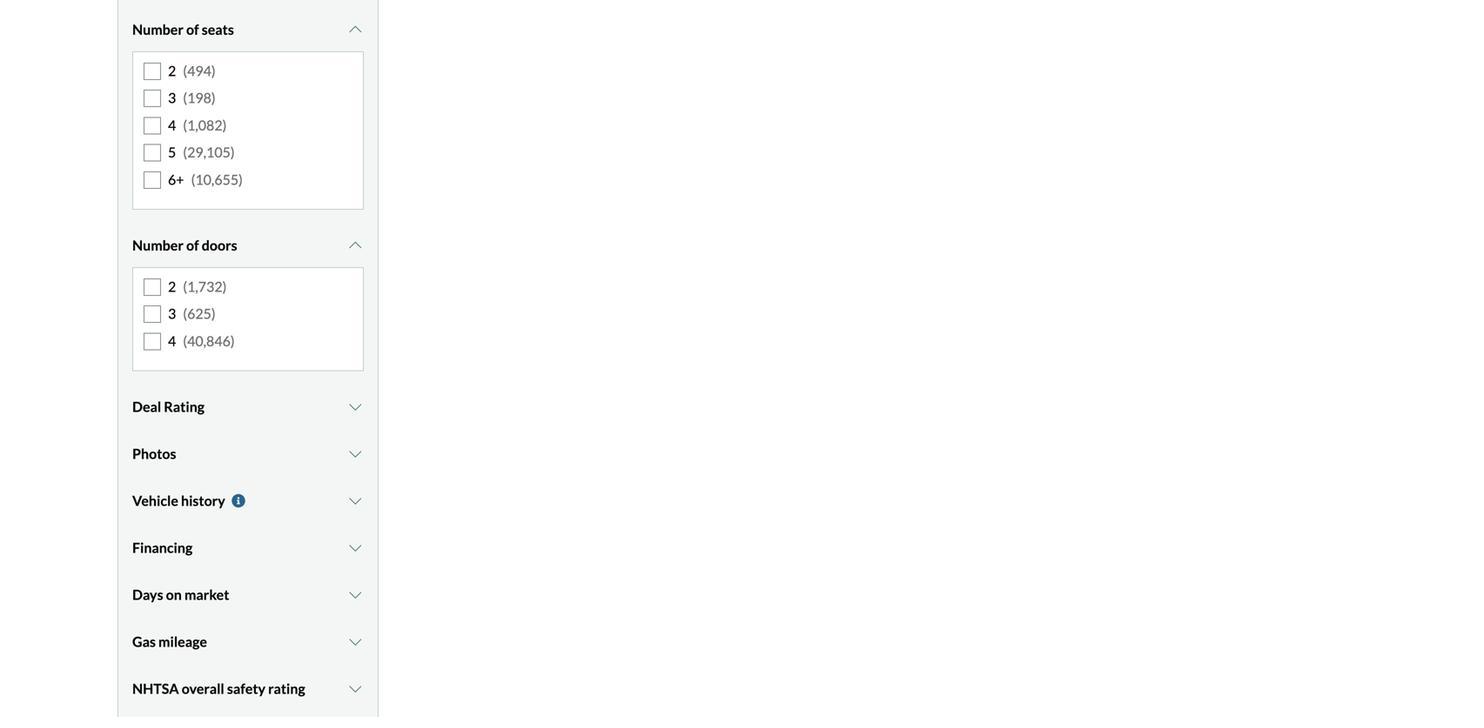 Task type: describe. For each thing, give the bounding box(es) containing it.
photos button
[[132, 432, 364, 476]]

number of seats button
[[132, 8, 364, 51]]

3 for 3 (198)
[[168, 89, 176, 106]]

vehicle history
[[132, 492, 225, 509]]

number of doors
[[132, 237, 237, 254]]

seats
[[202, 21, 234, 38]]

market
[[185, 586, 229, 603]]

(1,082)
[[183, 117, 227, 134]]

on
[[166, 586, 182, 603]]

vehicle history button
[[132, 479, 364, 523]]

(40,846)
[[183, 332, 235, 349]]

2 (1,732)
[[168, 278, 227, 295]]

number of seats
[[132, 21, 234, 38]]

rating
[[164, 398, 205, 415]]

3 for 3 (625)
[[168, 305, 176, 322]]

photos
[[132, 445, 176, 462]]

chevron down image for nhtsa overall safety rating
[[347, 682, 364, 696]]

chevron down image for gas mileage
[[347, 635, 364, 649]]

(494)
[[183, 62, 216, 79]]

of for seats
[[186, 21, 199, 38]]

rating
[[268, 680, 305, 697]]

chevron down image for days on market
[[347, 588, 364, 602]]

6+ (10,655)
[[168, 171, 243, 188]]

history
[[181, 492, 225, 509]]

(625)
[[183, 305, 216, 322]]

2 for 2 (1,732)
[[168, 278, 176, 295]]

nhtsa
[[132, 680, 179, 697]]

nhtsa overall safety rating button
[[132, 667, 364, 711]]

gas mileage button
[[132, 620, 364, 664]]

(10,655)
[[191, 171, 243, 188]]

deal
[[132, 398, 161, 415]]

chevron down image for financing
[[347, 541, 364, 555]]

2 (494)
[[168, 62, 216, 79]]

2 for 2 (494)
[[168, 62, 176, 79]]



Task type: locate. For each thing, give the bounding box(es) containing it.
of for doors
[[186, 237, 199, 254]]

1 4 from the top
[[168, 117, 176, 134]]

1 of from the top
[[186, 21, 199, 38]]

4
[[168, 117, 176, 134], [168, 332, 176, 349]]

chevron down image
[[347, 400, 364, 414], [347, 447, 364, 461], [347, 682, 364, 696]]

0 vertical spatial number
[[132, 21, 184, 38]]

2 4 from the top
[[168, 332, 176, 349]]

chevron down image inside financing "dropdown button"
[[347, 541, 364, 555]]

3
[[168, 89, 176, 106], [168, 305, 176, 322]]

1 vertical spatial chevron down image
[[347, 447, 364, 461]]

(29,105)
[[183, 144, 235, 161]]

chevron down image inside days on market dropdown button
[[347, 588, 364, 602]]

1 3 from the top
[[168, 89, 176, 106]]

doors
[[202, 237, 237, 254]]

info circle image
[[230, 494, 247, 508]]

days
[[132, 586, 163, 603]]

4 (1,082)
[[168, 117, 227, 134]]

safety
[[227, 680, 266, 697]]

2 number from the top
[[132, 237, 184, 254]]

of inside dropdown button
[[186, 237, 199, 254]]

chevron down image for number of seats
[[347, 23, 364, 37]]

chevron down image inside photos dropdown button
[[347, 447, 364, 461]]

mileage
[[158, 633, 207, 650]]

4 (40,846)
[[168, 332, 235, 349]]

5 (29,105)
[[168, 144, 235, 161]]

chevron down image inside deal rating dropdown button
[[347, 400, 364, 414]]

2
[[168, 62, 176, 79], [168, 278, 176, 295]]

2 left (494)
[[168, 62, 176, 79]]

5
[[168, 144, 176, 161]]

3 (198)
[[168, 89, 216, 106]]

1 vertical spatial 4
[[168, 332, 176, 349]]

chevron down image inside nhtsa overall safety rating dropdown button
[[347, 682, 364, 696]]

2 left (1,732)
[[168, 278, 176, 295]]

1 chevron down image from the top
[[347, 23, 364, 37]]

1 vertical spatial number
[[132, 237, 184, 254]]

financing
[[132, 539, 193, 556]]

2 chevron down image from the top
[[347, 239, 364, 252]]

chevron down image
[[347, 23, 364, 37], [347, 239, 364, 252], [347, 494, 364, 508], [347, 541, 364, 555], [347, 588, 364, 602], [347, 635, 364, 649]]

3 chevron down image from the top
[[347, 682, 364, 696]]

nhtsa overall safety rating
[[132, 680, 305, 697]]

3 chevron down image from the top
[[347, 494, 364, 508]]

6+
[[168, 171, 184, 188]]

4 up 5
[[168, 117, 176, 134]]

of inside dropdown button
[[186, 21, 199, 38]]

4 chevron down image from the top
[[347, 541, 364, 555]]

1 number from the top
[[132, 21, 184, 38]]

gas
[[132, 633, 156, 650]]

0 vertical spatial 3
[[168, 89, 176, 106]]

1 vertical spatial 2
[[168, 278, 176, 295]]

gas mileage
[[132, 633, 207, 650]]

number
[[132, 21, 184, 38], [132, 237, 184, 254]]

2 of from the top
[[186, 237, 199, 254]]

1 vertical spatial 3
[[168, 305, 176, 322]]

deal rating button
[[132, 385, 364, 429]]

(198)
[[183, 89, 216, 106]]

1 chevron down image from the top
[[347, 400, 364, 414]]

number for number of doors
[[132, 237, 184, 254]]

2 vertical spatial chevron down image
[[347, 682, 364, 696]]

number up 2 (1,732)
[[132, 237, 184, 254]]

chevron down image for number of doors
[[347, 239, 364, 252]]

number of doors button
[[132, 224, 364, 267]]

days on market
[[132, 586, 229, 603]]

chevron down image for deal rating
[[347, 400, 364, 414]]

financing button
[[132, 526, 364, 570]]

0 vertical spatial 2
[[168, 62, 176, 79]]

number up 2 (494)
[[132, 21, 184, 38]]

5 chevron down image from the top
[[347, 588, 364, 602]]

4 for 4 (40,846)
[[168, 332, 176, 349]]

1 2 from the top
[[168, 62, 176, 79]]

chevron down image inside the gas mileage dropdown button
[[347, 635, 364, 649]]

chevron down image inside number of seats dropdown button
[[347, 23, 364, 37]]

deal rating
[[132, 398, 205, 415]]

6 chevron down image from the top
[[347, 635, 364, 649]]

2 2 from the top
[[168, 278, 176, 295]]

0 vertical spatial chevron down image
[[347, 400, 364, 414]]

days on market button
[[132, 573, 364, 617]]

3 left (198)
[[168, 89, 176, 106]]

0 vertical spatial 4
[[168, 117, 176, 134]]

number inside number of seats dropdown button
[[132, 21, 184, 38]]

chevron down image for photos
[[347, 447, 364, 461]]

2 chevron down image from the top
[[347, 447, 364, 461]]

3 left (625)
[[168, 305, 176, 322]]

chevron down image inside number of doors dropdown button
[[347, 239, 364, 252]]

3 (625)
[[168, 305, 216, 322]]

number for number of seats
[[132, 21, 184, 38]]

of left seats
[[186, 21, 199, 38]]

(1,732)
[[183, 278, 227, 295]]

vehicle
[[132, 492, 178, 509]]

of left the doors
[[186, 237, 199, 254]]

number inside number of doors dropdown button
[[132, 237, 184, 254]]

4 for 4 (1,082)
[[168, 117, 176, 134]]

2 3 from the top
[[168, 305, 176, 322]]

overall
[[182, 680, 224, 697]]

of
[[186, 21, 199, 38], [186, 237, 199, 254]]

4 down 3 (625)
[[168, 332, 176, 349]]

1 vertical spatial of
[[186, 237, 199, 254]]

0 vertical spatial of
[[186, 21, 199, 38]]



Task type: vqa. For each thing, say whether or not it's contained in the screenshot.


